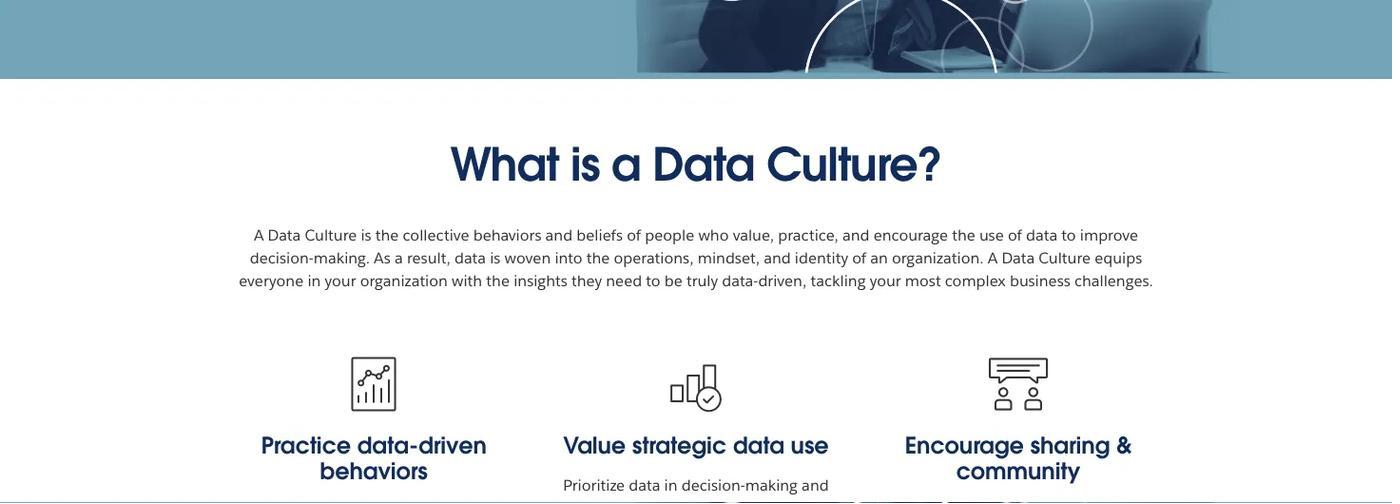 Task type: vqa. For each thing, say whether or not it's contained in the screenshot.
First Name text field
no



Task type: describe. For each thing, give the bounding box(es) containing it.
1 horizontal spatial is
[[490, 248, 501, 268]]

operations,
[[614, 248, 694, 268]]

community
[[957, 456, 1081, 486]]

value strategic data use
[[564, 431, 829, 461]]

and up driven,
[[764, 248, 791, 268]]

into
[[555, 248, 583, 268]]

people
[[645, 226, 695, 245]]

result,
[[407, 248, 451, 268]]

behaviors inside a data culture is the collective behaviors and beliefs of people who value, practice, and encourage the use of data to improve decision-making. as a result, data is woven into the operations, mindset, and identity of an organization. a data culture equips everyone in your organization with the insights they need to be truly data-driven, tackling your most complex business challenges.
[[473, 226, 542, 245]]

use inside a data culture is the collective behaviors and beliefs of people who value, practice, and encourage the use of data to improve decision-making. as a result, data is woven into the operations, mindset, and identity of an organization. a data culture equips everyone in your organization with the insights they need to be truly data-driven, tackling your most complex business challenges.
[[980, 226, 1004, 245]]

data inside prioritize data in decision-making and business processes.
[[629, 475, 661, 495]]

value
[[564, 431, 626, 461]]

collective
[[403, 226, 470, 245]]

1 horizontal spatial data
[[653, 135, 755, 194]]

0 vertical spatial culture
[[305, 226, 357, 245]]

the up as
[[376, 226, 399, 245]]

2 vertical spatial data
[[1002, 248, 1035, 268]]

2 your from the left
[[870, 271, 902, 291]]

1 your from the left
[[325, 271, 356, 291]]

challenges.
[[1075, 271, 1154, 291]]

&
[[1117, 431, 1132, 461]]

and inside prioritize data in decision-making and business processes.
[[802, 475, 829, 495]]

as
[[374, 248, 391, 268]]

making
[[746, 475, 798, 495]]

tackling
[[811, 271, 866, 291]]

1 horizontal spatial of
[[853, 248, 867, 268]]

decision- inside prioritize data in decision-making and business processes.
[[682, 475, 746, 495]]

a inside a data culture is the collective behaviors and beliefs of people who value, practice, and encourage the use of data to improve decision-making. as a result, data is woven into the operations, mindset, and identity of an organization. a data culture equips everyone in your organization with the insights they need to be truly data-driven, tackling your most complex business challenges.
[[395, 248, 403, 268]]

the down beliefs
[[587, 248, 610, 268]]

culture?
[[767, 135, 942, 194]]

1 horizontal spatial culture
[[1039, 248, 1091, 268]]

0 horizontal spatial to
[[646, 271, 661, 291]]

who
[[699, 226, 729, 245]]

in inside a data culture is the collective behaviors and beliefs of people who value, practice, and encourage the use of data to improve decision-making. as a result, data is woven into the operations, mindset, and identity of an organization. a data culture equips everyone in your organization with the insights they need to be truly data-driven, tackling your most complex business challenges.
[[308, 271, 321, 291]]

woven
[[505, 248, 551, 268]]

driven,
[[759, 271, 807, 291]]

business inside a data culture is the collective behaviors and beliefs of people who value, practice, and encourage the use of data to improve decision-making. as a result, data is woven into the operations, mindset, and identity of an organization. a data culture equips everyone in your organization with the insights they need to be truly data-driven, tackling your most complex business challenges.
[[1010, 271, 1071, 291]]

organization
[[360, 271, 448, 291]]

business inside prioritize data in decision-making and business processes.
[[627, 498, 688, 503]]

they
[[572, 271, 602, 291]]

data up with
[[455, 248, 486, 268]]

everyone
[[239, 271, 304, 291]]

0 vertical spatial is
[[571, 135, 600, 194]]

data- inside "practice data-driven behaviors"
[[357, 431, 419, 461]]

insights
[[514, 271, 568, 291]]

and up into
[[546, 226, 573, 245]]

strategic
[[632, 431, 727, 461]]



Task type: locate. For each thing, give the bounding box(es) containing it.
0 horizontal spatial behaviors
[[320, 456, 428, 486]]

business down strategic
[[627, 498, 688, 503]]

business right complex
[[1010, 271, 1071, 291]]

culture up making.
[[305, 226, 357, 245]]

behaviors inside "practice data-driven behaviors"
[[320, 456, 428, 486]]

in inside prioritize data in decision-making and business processes.
[[665, 475, 678, 495]]

and
[[546, 226, 573, 245], [843, 226, 870, 245], [764, 248, 791, 268], [802, 475, 829, 495]]

1 vertical spatial is
[[361, 226, 372, 245]]

most
[[906, 271, 942, 291]]

decision- up everyone
[[250, 248, 314, 268]]

your down making.
[[325, 271, 356, 291]]

a up complex
[[988, 248, 998, 268]]

prioritize data in decision-making and business processes.
[[563, 475, 829, 503]]

practice data-driven behaviors
[[261, 431, 487, 486]]

is up making.
[[361, 226, 372, 245]]

1 horizontal spatial your
[[870, 271, 902, 291]]

of left "improve"
[[1008, 226, 1023, 245]]

value,
[[733, 226, 775, 245]]

beliefs
[[577, 226, 623, 245]]

driven
[[419, 431, 487, 461]]

use up complex
[[980, 226, 1004, 245]]

a
[[254, 226, 264, 245], [988, 248, 998, 268]]

use up making
[[791, 431, 829, 461]]

encourage
[[905, 431, 1024, 461]]

people working image
[[615, 0, 1240, 73]]

1 vertical spatial a
[[988, 248, 998, 268]]

complex
[[945, 271, 1006, 291]]

the
[[376, 226, 399, 245], [953, 226, 976, 245], [587, 248, 610, 268], [486, 271, 510, 291]]

0 vertical spatial to
[[1062, 226, 1077, 245]]

your
[[325, 271, 356, 291], [870, 271, 902, 291]]

is left woven
[[490, 248, 501, 268]]

data-
[[722, 271, 759, 291], [357, 431, 419, 461]]

practice,
[[779, 226, 839, 245]]

sharing
[[1031, 431, 1111, 461]]

and right making
[[802, 475, 829, 495]]

in
[[308, 271, 321, 291], [665, 475, 678, 495]]

and up identity
[[843, 226, 870, 245]]

practice
[[261, 431, 351, 461]]

0 horizontal spatial decision-
[[250, 248, 314, 268]]

mindset,
[[698, 248, 760, 268]]

2 horizontal spatial is
[[571, 135, 600, 194]]

to
[[1062, 226, 1077, 245], [646, 271, 661, 291]]

improve
[[1081, 226, 1139, 245]]

0 horizontal spatial a
[[395, 248, 403, 268]]

the right with
[[486, 271, 510, 291]]

the up organization. on the right
[[953, 226, 976, 245]]

to left "improve"
[[1062, 226, 1077, 245]]

culture down "improve"
[[1039, 248, 1091, 268]]

1 vertical spatial in
[[665, 475, 678, 495]]

data up complex
[[1002, 248, 1035, 268]]

0 horizontal spatial is
[[361, 226, 372, 245]]

of
[[627, 226, 641, 245], [1008, 226, 1023, 245], [853, 248, 867, 268]]

1 vertical spatial a
[[395, 248, 403, 268]]

behaviors
[[473, 226, 542, 245], [320, 456, 428, 486]]

1 vertical spatial culture
[[1039, 248, 1091, 268]]

0 horizontal spatial culture
[[305, 226, 357, 245]]

is
[[571, 135, 600, 194], [361, 226, 372, 245], [490, 248, 501, 268]]

0 vertical spatial business
[[1010, 271, 1071, 291]]

identity
[[795, 248, 849, 268]]

0 vertical spatial in
[[308, 271, 321, 291]]

1 horizontal spatial behaviors
[[473, 226, 542, 245]]

is up beliefs
[[571, 135, 600, 194]]

0 vertical spatial a
[[612, 135, 641, 194]]

equips
[[1095, 248, 1143, 268]]

0 vertical spatial data-
[[722, 271, 759, 291]]

0 horizontal spatial data
[[268, 226, 301, 245]]

truly
[[687, 271, 718, 291]]

what is a data culture?
[[450, 135, 942, 194]]

1 vertical spatial data-
[[357, 431, 419, 461]]

encourage sharing & community
[[905, 431, 1132, 486]]

1 horizontal spatial a
[[988, 248, 998, 268]]

need
[[606, 271, 642, 291]]

1 horizontal spatial use
[[980, 226, 1004, 245]]

data up making
[[733, 431, 785, 461]]

to left be at bottom
[[646, 271, 661, 291]]

2 horizontal spatial of
[[1008, 226, 1023, 245]]

0 vertical spatial behaviors
[[473, 226, 542, 245]]

culture
[[305, 226, 357, 245], [1039, 248, 1091, 268]]

a
[[612, 135, 641, 194], [395, 248, 403, 268]]

0 horizontal spatial use
[[791, 431, 829, 461]]

0 horizontal spatial in
[[308, 271, 321, 291]]

1 vertical spatial data
[[268, 226, 301, 245]]

0 horizontal spatial data-
[[357, 431, 419, 461]]

what
[[450, 135, 559, 194]]

1 vertical spatial use
[[791, 431, 829, 461]]

of left an in the right of the page
[[853, 248, 867, 268]]

data
[[653, 135, 755, 194], [268, 226, 301, 245], [1002, 248, 1035, 268]]

your down an in the right of the page
[[870, 271, 902, 291]]

decision- inside a data culture is the collective behaviors and beliefs of people who value, practice, and encourage the use of data to improve decision-making. as a result, data is woven into the operations, mindset, and identity of an organization. a data culture equips everyone in your organization with the insights they need to be truly data-driven, tackling your most complex business challenges.
[[250, 248, 314, 268]]

processes.
[[692, 498, 765, 503]]

data
[[1027, 226, 1058, 245], [455, 248, 486, 268], [733, 431, 785, 461], [629, 475, 661, 495]]

be
[[665, 271, 683, 291]]

data up everyone
[[268, 226, 301, 245]]

data- right practice
[[357, 431, 419, 461]]

organization.
[[892, 248, 984, 268]]

1 horizontal spatial business
[[1010, 271, 1071, 291]]

a up everyone
[[254, 226, 264, 245]]

data- inside a data culture is the collective behaviors and beliefs of people who value, practice, and encourage the use of data to improve decision-making. as a result, data is woven into the operations, mindset, and identity of an organization. a data culture equips everyone in your organization with the insights they need to be truly data-driven, tackling your most complex business challenges.
[[722, 271, 759, 291]]

an
[[871, 248, 888, 268]]

a up beliefs
[[612, 135, 641, 194]]

with
[[452, 271, 483, 291]]

0 horizontal spatial business
[[627, 498, 688, 503]]

a data culture is the collective behaviors and beliefs of people who value, practice, and encourage the use of data to improve decision-making. as a result, data is woven into the operations, mindset, and identity of an organization. a data culture equips everyone in your organization with the insights they need to be truly data-driven, tackling your most complex business challenges.
[[239, 226, 1154, 291]]

making.
[[314, 248, 370, 268]]

data right prioritize on the bottom left of page
[[629, 475, 661, 495]]

use
[[980, 226, 1004, 245], [791, 431, 829, 461]]

0 vertical spatial a
[[254, 226, 264, 245]]

0 horizontal spatial your
[[325, 271, 356, 291]]

data left "improve"
[[1027, 226, 1058, 245]]

1 vertical spatial to
[[646, 271, 661, 291]]

data- down mindset,
[[722, 271, 759, 291]]

0 vertical spatial decision-
[[250, 248, 314, 268]]

2 horizontal spatial data
[[1002, 248, 1035, 268]]

0 vertical spatial use
[[980, 226, 1004, 245]]

1 horizontal spatial decision-
[[682, 475, 746, 495]]

2 vertical spatial is
[[490, 248, 501, 268]]

of up operations, at the left
[[627, 226, 641, 245]]

1 horizontal spatial in
[[665, 475, 678, 495]]

decision- up processes.
[[682, 475, 746, 495]]

0 horizontal spatial of
[[627, 226, 641, 245]]

1 horizontal spatial to
[[1062, 226, 1077, 245]]

decision-
[[250, 248, 314, 268], [682, 475, 746, 495]]

business
[[1010, 271, 1071, 291], [627, 498, 688, 503]]

0 horizontal spatial a
[[254, 226, 264, 245]]

data up who
[[653, 135, 755, 194]]

1 vertical spatial decision-
[[682, 475, 746, 495]]

1 vertical spatial behaviors
[[320, 456, 428, 486]]

encourage
[[874, 226, 949, 245]]

1 horizontal spatial data-
[[722, 271, 759, 291]]

a right as
[[395, 248, 403, 268]]

in down making.
[[308, 271, 321, 291]]

in down strategic
[[665, 475, 678, 495]]

prioritize
[[563, 475, 625, 495]]

0 vertical spatial data
[[653, 135, 755, 194]]

1 vertical spatial business
[[627, 498, 688, 503]]

1 horizontal spatial a
[[612, 135, 641, 194]]



